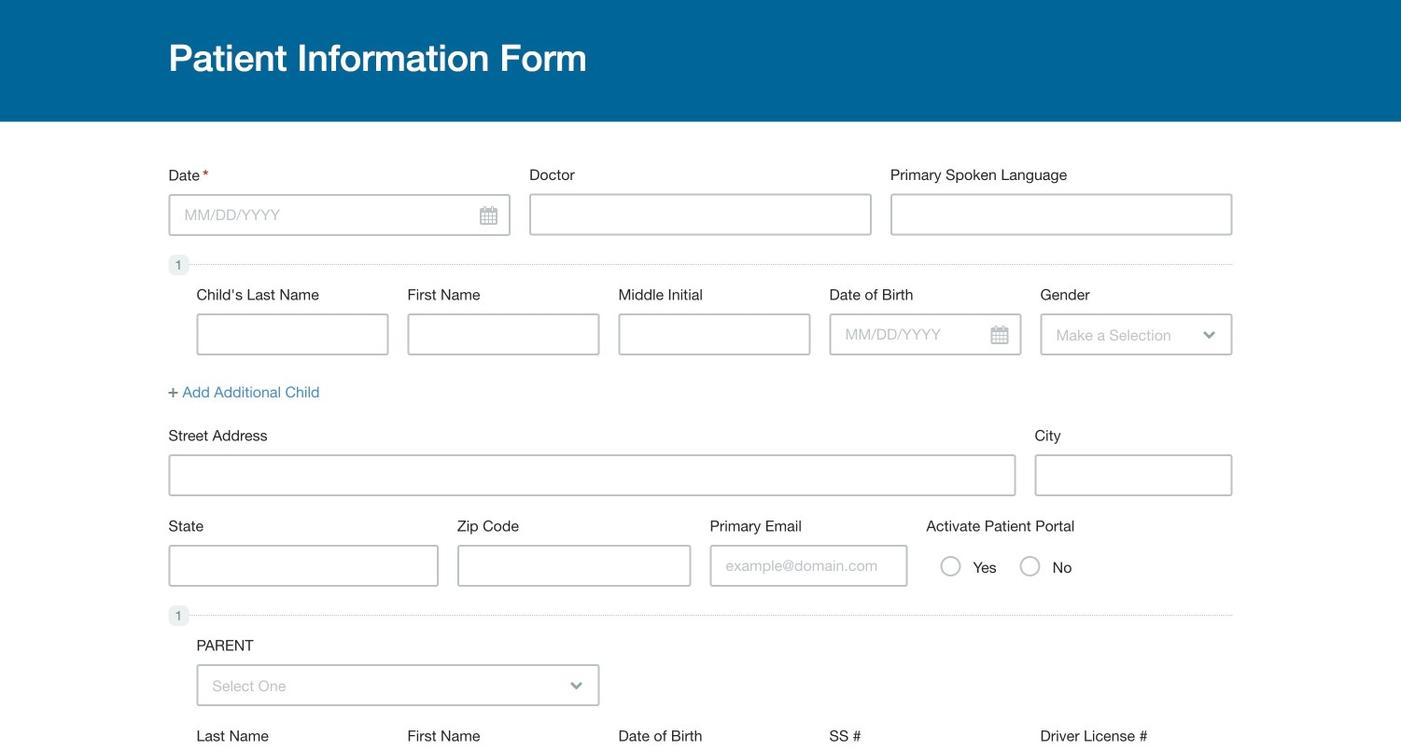 Task type: locate. For each thing, give the bounding box(es) containing it.
example@domain.com text field
[[710, 545, 908, 587]]

0 vertical spatial mm/dd/yyyy text field
[[169, 194, 511, 236]]

None text field
[[530, 194, 872, 236], [891, 194, 1233, 236], [197, 314, 389, 356], [169, 454, 1016, 497], [457, 545, 691, 587], [530, 194, 872, 236], [891, 194, 1233, 236], [197, 314, 389, 356], [169, 454, 1016, 497], [457, 545, 691, 587]]

MM/DD/YYYY text field
[[169, 194, 511, 236], [830, 314, 1022, 356]]

None text field
[[408, 314, 600, 356], [619, 314, 811, 356], [1035, 454, 1233, 497], [169, 545, 439, 587], [408, 314, 600, 356], [619, 314, 811, 356], [1035, 454, 1233, 497], [169, 545, 439, 587]]

0 horizontal spatial mm/dd/yyyy text field
[[169, 194, 511, 236]]

1 horizontal spatial mm/dd/yyyy text field
[[830, 314, 1022, 356]]



Task type: vqa. For each thing, say whether or not it's contained in the screenshot.
example@domain.com text field
yes



Task type: describe. For each thing, give the bounding box(es) containing it.
1 vertical spatial mm/dd/yyyy text field
[[830, 314, 1022, 356]]



